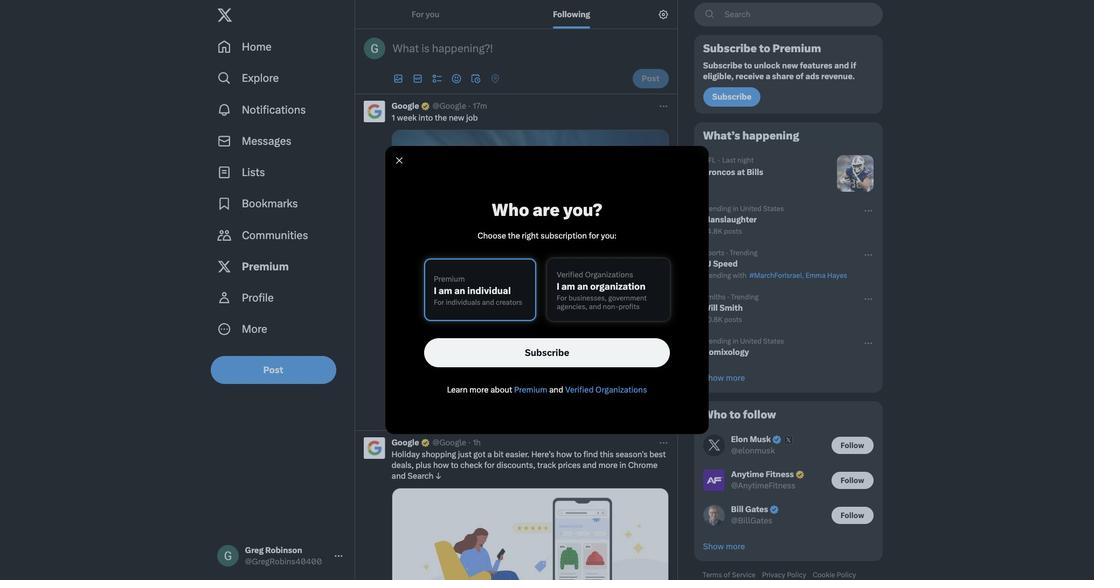Task type: locate. For each thing, give the bounding box(es) containing it.
1 vertical spatial of
[[724, 572, 731, 580]]

united for manslaughter
[[740, 205, 762, 213]]

new up share
[[782, 61, 799, 71]]

subscribe inside the subscribe link
[[713, 92, 752, 102]]

0 vertical spatial how
[[557, 450, 572, 460]]

1 follow button from the top
[[832, 437, 874, 454]]

more inside the holiday shopping just got a bit easier. here's how to find this season's best deals, plus how to check for discounts, track prices and more in chrome and search ↓
[[599, 461, 618, 471]]

states
[[764, 205, 784, 213], [764, 338, 784, 346]]

2 posts from the top
[[725, 316, 743, 324]]

1 horizontal spatial an
[[577, 281, 588, 292]]

trending inside the trending in united states manslaughter 24.8k posts
[[703, 205, 731, 213]]

1 vertical spatial post
[[263, 365, 283, 376]]

verified account image for anytime fitness link
[[795, 470, 805, 480]]

premium up 'profile' at the bottom
[[242, 260, 289, 273]]

1 vertical spatial for
[[485, 461, 495, 471]]

i left individual
[[434, 286, 437, 297]]

show
[[703, 374, 724, 383], [703, 543, 724, 552]]

to for follow
[[730, 409, 741, 422]]

1 vertical spatial who
[[703, 409, 728, 422]]

0 vertical spatial a
[[766, 72, 771, 81]]

lists
[[242, 166, 265, 179]]

show up terms
[[703, 543, 724, 552]]

1 vertical spatial verified
[[565, 386, 594, 395]]

for left individuals
[[434, 299, 444, 307]]

google
[[392, 101, 419, 111], [392, 438, 419, 448]]

@google for into
[[433, 101, 466, 111]]

for down bit
[[485, 461, 495, 471]]

in up comixology
[[733, 338, 739, 346]]

0 horizontal spatial policy
[[787, 572, 807, 580]]

premium i am an individual for individuals and creators
[[434, 275, 523, 307]]

· inside smiths · trending will smith 50.8k posts
[[728, 293, 730, 301]]

· for smiths · trending will smith 50.8k posts
[[728, 293, 730, 301]]

2 vertical spatial in
[[620, 461, 627, 471]]

to inside who to follow section
[[730, 409, 741, 422]]

for
[[589, 231, 599, 241], [485, 461, 495, 471]]

1 vertical spatial a
[[488, 450, 492, 460]]

trending up smith
[[731, 293, 759, 301]]

1 vertical spatial how
[[433, 461, 449, 471]]

how up prices
[[557, 450, 572, 460]]

0 horizontal spatial for
[[412, 9, 424, 19]]

0 vertical spatial show more link
[[695, 365, 882, 393]]

elon musk
[[731, 435, 771, 445]]

1h link
[[473, 438, 481, 449]]

posts down manslaughter
[[724, 228, 742, 236]]

and down individual
[[482, 299, 495, 307]]

1 vertical spatial @google
[[433, 438, 466, 448]]

states for comixology
[[764, 338, 784, 346]]

google up holiday
[[392, 438, 419, 448]]

1 follow from the top
[[841, 441, 865, 450]]

premium up individuals
[[434, 275, 465, 284]]

more up terms of service link
[[726, 543, 745, 552]]

and down deals,
[[392, 472, 406, 482]]

1 horizontal spatial premium link
[[514, 386, 548, 395]]

are
[[533, 200, 560, 220]]

show more link up follow
[[695, 365, 882, 393]]

2 show more link from the top
[[695, 533, 882, 561]]

0 vertical spatial follow
[[841, 441, 865, 450]]

0 vertical spatial the
[[435, 113, 447, 123]]

1 @google link from the top
[[433, 101, 466, 112]]

premium link down communities
[[211, 251, 350, 283]]

trending up comixology
[[703, 338, 731, 346]]

google link up week
[[392, 101, 431, 112]]

1 horizontal spatial post
[[642, 74, 660, 84]]

2 google link from the top
[[392, 438, 431, 449]]

0 vertical spatial verified
[[557, 271, 584, 279]]

verified account image for week google link
[[420, 101, 431, 111]]

@google link for into
[[433, 101, 466, 112]]

policy for cookie policy
[[837, 572, 856, 580]]

verified account image for bill gates link
[[770, 505, 780, 515]]

in inside the trending in united states manslaughter 24.8k posts
[[733, 205, 739, 213]]

2 follow button from the top
[[832, 472, 874, 489]]

verified account image
[[420, 101, 431, 111], [420, 438, 431, 448], [795, 470, 805, 480], [770, 505, 780, 515]]

musk
[[750, 435, 771, 445]]

verified
[[557, 271, 584, 279], [565, 386, 594, 395]]

@google up the "shopping"
[[433, 438, 466, 448]]

the
[[435, 113, 447, 123], [508, 231, 520, 241]]

1 policy from the left
[[787, 572, 807, 580]]

and up revenue.
[[835, 61, 849, 71]]

@google up 1 week into the new job
[[433, 101, 466, 111]]

to down just
[[451, 461, 459, 471]]

0 vertical spatial united
[[740, 205, 762, 213]]

more down comixology
[[726, 374, 745, 383]]

17m
[[473, 101, 487, 111]]

· inside nfl · last night broncos at bills
[[718, 156, 720, 166]]

follow
[[841, 441, 865, 450], [841, 476, 865, 485], [841, 512, 865, 520]]

manslaughter
[[703, 215, 757, 225]]

of right terms
[[724, 572, 731, 580]]

0 vertical spatial premium link
[[211, 251, 350, 283]]

in inside the holiday shopping just got a bit easier. here's how to find this season's best deals, plus how to check for discounts, track prices and more in chrome and search ↓
[[620, 461, 627, 471]]

@gregrobins40400
[[245, 558, 322, 567]]

smith
[[720, 304, 743, 313]]

plus
[[416, 461, 432, 471]]

for up agencies,
[[557, 294, 567, 302]]

· left 1h link
[[469, 438, 471, 448]]

1 vertical spatial posts
[[725, 316, 743, 324]]

0 vertical spatial new
[[782, 61, 799, 71]]

of left "ads"
[[796, 72, 804, 81]]

@google link up 1 week into the new job
[[433, 101, 466, 112]]

0 horizontal spatial i
[[434, 286, 437, 297]]

0 vertical spatial for
[[589, 231, 599, 241]]

2 @google from the top
[[433, 438, 466, 448]]

1 vertical spatial new
[[449, 113, 465, 123]]

notifications link
[[211, 94, 350, 125]]

who to follow
[[703, 409, 776, 422]]

happening
[[743, 129, 800, 142]]

1
[[392, 113, 395, 123]]

· up speed
[[726, 249, 728, 257]]

communities link
[[211, 220, 350, 251]]

verified down subscribe button
[[565, 386, 594, 395]]

1 vertical spatial the
[[508, 231, 520, 241]]

0 vertical spatial posts
[[724, 228, 742, 236]]

1 horizontal spatial a
[[766, 72, 771, 81]]

2 show from the top
[[703, 543, 724, 552]]

post for post link
[[263, 365, 283, 376]]

verified account image inside anytime fitness link
[[795, 470, 805, 480]]

for left you:
[[589, 231, 599, 241]]

2 vertical spatial follow
[[841, 512, 865, 520]]

show more for second show more link from the bottom
[[703, 374, 745, 383]]

trending inside smiths · trending will smith 50.8k posts
[[731, 293, 759, 301]]

who inside who to follow section
[[703, 409, 728, 422]]

1 vertical spatial @google link
[[433, 438, 466, 449]]

a inside subscribe to unlock new features and if eligible, receive a share of ads revenue.
[[766, 72, 771, 81]]

follow for @billgates
[[841, 512, 865, 520]]

a left bit
[[488, 450, 492, 460]]

1 horizontal spatial the
[[508, 231, 520, 241]]

0 horizontal spatial who
[[492, 200, 529, 220]]

0 vertical spatial who
[[492, 200, 529, 220]]

in up manslaughter
[[733, 205, 739, 213]]

sports
[[703, 249, 725, 257]]

to up receive
[[744, 61, 753, 71]]

1 vertical spatial show
[[703, 543, 724, 552]]

0 vertical spatial follow button
[[832, 437, 874, 454]]

an up individuals
[[454, 286, 465, 297]]

1 vertical spatial united
[[740, 338, 762, 346]]

1 vertical spatial in
[[733, 338, 739, 346]]

0 vertical spatial of
[[796, 72, 804, 81]]

1 united from the top
[[740, 205, 762, 213]]

am up agencies,
[[562, 281, 575, 292]]

and down subscribe button
[[549, 386, 564, 395]]

the left right at the left
[[508, 231, 520, 241]]

0 vertical spatial @google link
[[433, 101, 466, 112]]

0 vertical spatial google
[[392, 101, 419, 111]]

verified account image
[[772, 435, 783, 445]]

· inside sports · trending ej speed trending with #marchforisrael , emma hayes
[[726, 249, 728, 257]]

· for nfl · last night broncos at bills
[[718, 156, 720, 166]]

@google · 1h
[[433, 438, 481, 448]]

Search search field
[[694, 2, 883, 26]]

0 vertical spatial @google
[[433, 101, 466, 111]]

verified account image inside bill gates link
[[770, 505, 780, 515]]

states for manslaughter
[[764, 205, 784, 213]]

for you link
[[355, 0, 496, 29]]

· left 17m
[[469, 101, 471, 111]]

tab list down post text text box
[[387, 68, 626, 90]]

2 states from the top
[[764, 338, 784, 346]]

verified account image up into
[[420, 101, 431, 111]]

2 @google link from the top
[[433, 438, 466, 449]]

0 vertical spatial show more
[[703, 374, 745, 383]]

what
[[393, 42, 419, 55]]

0 horizontal spatial an
[[454, 286, 465, 297]]

premium up features
[[773, 42, 822, 55]]

gates
[[746, 505, 769, 515]]

week
[[397, 113, 417, 123]]

i up agencies,
[[557, 281, 560, 292]]

3 follow from the top
[[841, 512, 865, 520]]

who are you? dialog
[[0, 0, 1095, 581]]

premium link right about
[[514, 386, 548, 395]]

1 horizontal spatial i
[[557, 281, 560, 292]]

1 horizontal spatial am
[[562, 281, 575, 292]]

0 horizontal spatial new
[[449, 113, 465, 123]]

2 united from the top
[[740, 338, 762, 346]]

bill
[[731, 505, 744, 515]]

check
[[460, 461, 483, 471]]

google link up holiday
[[392, 438, 431, 449]]

will
[[703, 304, 718, 313]]

1 show from the top
[[703, 374, 724, 383]]

1 vertical spatial states
[[764, 338, 784, 346]]

new inside home timeline element
[[449, 113, 465, 123]]

2 vertical spatial follow button
[[832, 507, 874, 524]]

privacy policy link
[[762, 572, 813, 580]]

subscribe to premium section
[[695, 36, 882, 113]]

1 horizontal spatial for
[[434, 299, 444, 307]]

policy right cookie
[[837, 572, 856, 580]]

to
[[759, 42, 771, 55], [744, 61, 753, 71], [730, 409, 741, 422], [574, 450, 582, 460], [451, 461, 459, 471]]

3 follow button from the top
[[832, 507, 874, 524]]

@google
[[433, 101, 466, 111], [433, 438, 466, 448]]

best
[[650, 450, 666, 460]]

emma
[[806, 272, 826, 280]]

post inside button
[[642, 74, 660, 84]]

and inside subscribe to unlock new features and if eligible, receive a share of ads revenue.
[[835, 61, 849, 71]]

sports · trending ej speed trending with #marchforisrael , emma hayes
[[703, 249, 848, 280]]

in inside trending in united states comixology
[[733, 338, 739, 346]]

@google link
[[433, 101, 466, 112], [433, 438, 466, 449]]

1 horizontal spatial for
[[589, 231, 599, 241]]

0 vertical spatial in
[[733, 205, 739, 213]]

@elonmusk link
[[731, 446, 775, 457]]

united up manslaughter
[[740, 205, 762, 213]]

posts down smith
[[725, 316, 743, 324]]

follow button for @anytimefitness
[[832, 472, 874, 489]]

0 vertical spatial show
[[703, 374, 724, 383]]

to up unlock
[[759, 42, 771, 55]]

0 horizontal spatial post
[[263, 365, 283, 376]]

trending up speed
[[730, 249, 758, 257]]

policy right privacy
[[787, 572, 807, 580]]

1 vertical spatial google link
[[392, 438, 431, 449]]

show more up terms of service at the bottom of the page
[[703, 543, 745, 552]]

1 horizontal spatial how
[[557, 450, 572, 460]]

fitness
[[766, 470, 794, 480]]

individual
[[467, 286, 511, 297]]

1 horizontal spatial policy
[[837, 572, 856, 580]]

to left follow
[[730, 409, 741, 422]]

1 vertical spatial show more link
[[695, 533, 882, 561]]

0 vertical spatial google link
[[392, 101, 431, 112]]

verified account image up the "shopping"
[[420, 438, 431, 448]]

@google link up the "shopping"
[[433, 438, 466, 449]]

new down @google · 17m
[[449, 113, 465, 123]]

who up choose
[[492, 200, 529, 220]]

to inside subscribe to unlock new features and if eligible, receive a share of ads revenue.
[[744, 61, 753, 71]]

who inside who are you? group
[[492, 200, 529, 220]]

24.8k
[[703, 228, 723, 236]]

of
[[796, 72, 804, 81], [724, 572, 731, 580]]

show more link
[[695, 365, 882, 393], [695, 533, 882, 561]]

bill gates
[[731, 505, 769, 515]]

posts inside smiths · trending will smith 50.8k posts
[[725, 316, 743, 324]]

united up comixology
[[740, 338, 762, 346]]

an inside verified organizations i am an organization for businesses, government agencies, and non-profits
[[577, 281, 588, 292]]

premium inside premium i am an individual for individuals and creators
[[434, 275, 465, 284]]

learn
[[447, 386, 468, 395]]

more down the this at the right of the page
[[599, 461, 618, 471]]

2 show more from the top
[[703, 543, 745, 552]]

communities
[[242, 229, 308, 242]]

the inside who are you? group
[[508, 231, 520, 241]]

1 show more from the top
[[703, 374, 745, 383]]

privacy policy
[[762, 572, 807, 580]]

of inside subscribe to unlock new features and if eligible, receive a share of ads revenue.
[[796, 72, 804, 81]]

1 vertical spatial premium link
[[514, 386, 548, 395]]

states inside trending in united states comixology
[[764, 338, 784, 346]]

1 vertical spatial organizations
[[596, 386, 647, 395]]

1 google link from the top
[[392, 101, 431, 112]]

@google · 17m
[[433, 101, 487, 111]]

2 google from the top
[[392, 438, 419, 448]]

of inside footer navigation
[[724, 572, 731, 580]]

a down unlock
[[766, 72, 771, 81]]

show more link up footer navigation
[[695, 533, 882, 561]]

for left you
[[412, 9, 424, 19]]

verified account image right fitness in the bottom of the page
[[795, 470, 805, 480]]

1 horizontal spatial who
[[703, 409, 728, 422]]

an up businesses,
[[577, 281, 588, 292]]

post button
[[633, 69, 669, 88]]

united
[[740, 205, 762, 213], [740, 338, 762, 346]]

the right into
[[435, 113, 447, 123]]

and
[[835, 61, 849, 71], [482, 299, 495, 307], [589, 303, 602, 311], [549, 386, 564, 395], [583, 461, 597, 471], [392, 472, 406, 482]]

for inside premium i am an individual for individuals and creators
[[434, 299, 444, 307]]

0 horizontal spatial am
[[439, 286, 453, 297]]

verified up businesses,
[[557, 271, 584, 279]]

1 vertical spatial follow button
[[832, 472, 874, 489]]

0 vertical spatial tab list
[[355, 0, 647, 29]]

google up week
[[392, 101, 419, 111]]

terms
[[703, 572, 722, 580]]

find
[[584, 450, 598, 460]]

organizations inside verified organizations i am an organization for businesses, government agencies, and non-profits
[[585, 271, 633, 279]]

show more inside who to follow section
[[703, 543, 745, 552]]

for inside the holiday shopping just got a bit easier. here's how to find this season's best deals, plus how to check for discounts, track prices and more in chrome and search ↓
[[485, 461, 495, 471]]

for inside who are you? group
[[589, 231, 599, 241]]

google link for week
[[392, 101, 431, 112]]

states inside the trending in united states manslaughter 24.8k posts
[[764, 205, 784, 213]]

show more down comixology
[[703, 374, 745, 383]]

0 horizontal spatial for
[[485, 461, 495, 471]]

choose
[[478, 231, 506, 241]]

trending up manslaughter
[[703, 205, 731, 213]]

for inside for you link
[[412, 9, 424, 19]]

0 vertical spatial post
[[642, 74, 660, 84]]

easier.
[[506, 450, 530, 460]]

0 horizontal spatial how
[[433, 461, 449, 471]]

1 @google from the top
[[433, 101, 466, 111]]

follow button for @elonmusk
[[832, 437, 874, 454]]

1 google from the top
[[392, 101, 419, 111]]

greg
[[245, 546, 264, 556]]

subscribe to premium
[[703, 42, 822, 55]]

trending in united states manslaughter 24.8k posts
[[703, 205, 784, 236]]

to for premium
[[759, 42, 771, 55]]

i inside verified organizations i am an organization for businesses, government agencies, and non-profits
[[557, 281, 560, 292]]

revenue.
[[822, 72, 855, 81]]

more inside who are you? group
[[470, 386, 489, 395]]

how down the "shopping"
[[433, 461, 449, 471]]

show down comixology
[[703, 374, 724, 383]]

primary navigation
[[211, 31, 350, 345]]

more right "learn"
[[470, 386, 489, 395]]

1 vertical spatial follow
[[841, 476, 865, 485]]

0 horizontal spatial the
[[435, 113, 447, 123]]

· up smith
[[728, 293, 730, 301]]

posts inside the trending in united states manslaughter 24.8k posts
[[724, 228, 742, 236]]

tab list
[[355, 0, 647, 29], [387, 68, 626, 90]]

premium link
[[211, 251, 350, 283], [514, 386, 548, 395]]

who left follow
[[703, 409, 728, 422]]

united inside the trending in united states manslaughter 24.8k posts
[[740, 205, 762, 213]]

tab list up post text text box
[[355, 0, 647, 29]]

in for comixology
[[733, 338, 739, 346]]

is
[[422, 42, 430, 55]]

right
[[522, 231, 539, 241]]

am inside premium i am an individual for individuals and creators
[[439, 286, 453, 297]]

profits
[[619, 303, 640, 311]]

1 vertical spatial google
[[392, 438, 419, 448]]

premium right about
[[514, 386, 548, 395]]

2 follow from the top
[[841, 476, 865, 485]]

i inside premium i am an individual for individuals and creators
[[434, 286, 437, 297]]

1 states from the top
[[764, 205, 784, 213]]

new inside subscribe to unlock new features and if eligible, receive a share of ads revenue.
[[782, 61, 799, 71]]

0 vertical spatial states
[[764, 205, 784, 213]]

home
[[242, 41, 272, 53]]

· right the nfl
[[718, 156, 720, 166]]

follow button
[[832, 437, 874, 454], [832, 472, 874, 489], [832, 507, 874, 524]]

2 policy from the left
[[837, 572, 856, 580]]

and down businesses,
[[589, 303, 602, 311]]

0 horizontal spatial a
[[488, 450, 492, 460]]

verified account image right gates
[[770, 505, 780, 515]]

the inside home timeline element
[[435, 113, 447, 123]]

am up individuals
[[439, 286, 453, 297]]

0 vertical spatial organizations
[[585, 271, 633, 279]]

this
[[600, 450, 614, 460]]

0 horizontal spatial of
[[724, 572, 731, 580]]

united inside trending in united states comixology
[[740, 338, 762, 346]]

2 horizontal spatial for
[[557, 294, 567, 302]]

in down season's
[[620, 461, 627, 471]]

trending inside trending in united states comixology
[[703, 338, 731, 346]]

1 posts from the top
[[724, 228, 742, 236]]

for you
[[412, 9, 440, 19]]

1 horizontal spatial of
[[796, 72, 804, 81]]

1 vertical spatial show more
[[703, 543, 745, 552]]

1 horizontal spatial new
[[782, 61, 799, 71]]



Task type: vqa. For each thing, say whether or not it's contained in the screenshot.
🦇 IMAGE
no



Task type: describe. For each thing, give the bounding box(es) containing it.
follow for @elonmusk
[[841, 441, 865, 450]]

bit
[[494, 450, 504, 460]]

verified account image for google link related to shopping
[[420, 438, 431, 448]]

follow button for @billgates
[[832, 507, 874, 524]]

· for @google · 17m
[[469, 101, 471, 111]]

unlock
[[754, 61, 781, 71]]

tab list containing for you
[[355, 0, 647, 29]]

businesses,
[[569, 294, 607, 302]]

premium link inside who are you? group
[[514, 386, 548, 395]]

bill gates link
[[731, 505, 780, 516]]

what is happening?!
[[393, 42, 493, 55]]

what's
[[703, 129, 740, 142]]

united for comixology
[[740, 338, 762, 346]]

to for unlock
[[744, 61, 753, 71]]

following link
[[496, 0, 647, 29]]

robinson
[[265, 546, 302, 556]]

1 week into the new job
[[392, 113, 478, 123]]

policy for privacy policy
[[787, 572, 807, 580]]

government
[[609, 294, 647, 302]]

at
[[737, 168, 745, 177]]

to left find
[[574, 450, 582, 460]]

and inside verified organizations i am an organization for businesses, government agencies, and non-profits
[[589, 303, 602, 311]]

1h
[[473, 438, 481, 448]]

show more for second show more link
[[703, 543, 745, 552]]

follow
[[743, 409, 776, 422]]

follow for @anytimefitness
[[841, 476, 865, 485]]

night
[[738, 156, 754, 164]]

and inside premium i am an individual for individuals and creators
[[482, 299, 495, 307]]

terms of service link
[[703, 572, 762, 580]]

smiths · trending will smith 50.8k posts
[[703, 293, 759, 324]]

job
[[466, 113, 478, 123]]

cookie policy link
[[813, 572, 863, 580]]

premium inside primary navigation
[[242, 260, 289, 273]]

anytime
[[731, 470, 764, 480]]

you:
[[601, 231, 617, 241]]

home timeline element
[[355, 0, 678, 581]]

got
[[474, 450, 486, 460]]

learn more about premium and verified organizations
[[447, 386, 647, 395]]

google for 1
[[392, 101, 419, 111]]

anytime fitness link
[[731, 470, 805, 481]]

holiday shopping just got a bit easier. here's how to find this season's best deals, plus how to check for discounts, track prices and more in chrome and search ↓
[[392, 450, 668, 482]]

Post text text field
[[393, 41, 668, 56]]

here's
[[531, 450, 555, 460]]

and down find
[[583, 461, 597, 471]]

terms of service
[[703, 572, 756, 580]]

· for sports · trending ej speed trending with #marchforisrael , emma hayes
[[726, 249, 728, 257]]

explore
[[242, 72, 279, 85]]

@billgates link
[[731, 516, 773, 527]]

following
[[553, 9, 591, 19]]

notifications
[[242, 103, 306, 116]]

who are you?
[[492, 200, 603, 220]]

subscribe to unlock new features and if eligible, receive a share of ads revenue.
[[703, 61, 858, 81]]

,
[[802, 272, 804, 280]]

posts for manslaughter
[[724, 228, 742, 236]]

ads
[[806, 72, 820, 81]]

happening?!
[[432, 42, 493, 55]]

1 show more link from the top
[[695, 365, 882, 393]]

if
[[851, 61, 857, 71]]

explore link
[[211, 63, 350, 94]]

comixology
[[703, 348, 749, 357]]

Search query text field
[[718, 3, 882, 26]]

premium inside section
[[773, 42, 822, 55]]

@google link for just
[[433, 438, 466, 449]]

verified inside verified organizations i am an organization for businesses, government agencies, and non-profits
[[557, 271, 584, 279]]

non-
[[603, 303, 619, 311]]

@elonmusk
[[731, 446, 775, 456]]

organization
[[590, 281, 646, 292]]

bookmarks
[[242, 198, 298, 210]]

subscribe inside subscribe button
[[525, 348, 570, 359]]

google for holiday
[[392, 438, 419, 448]]

speed
[[713, 259, 738, 269]]

subscription
[[541, 231, 587, 241]]

you?
[[563, 200, 603, 220]]

· for @google · 1h
[[469, 438, 471, 448]]

profile
[[242, 292, 274, 305]]

#marchforisrael link
[[749, 272, 802, 280]]

verified organizations link
[[565, 386, 647, 395]]

1 vertical spatial tab list
[[387, 68, 626, 90]]

deals,
[[392, 461, 414, 471]]

bills
[[747, 168, 764, 177]]

more inside who to follow section
[[726, 543, 745, 552]]

profile link
[[211, 283, 350, 314]]

@google for just
[[433, 438, 466, 448]]

broncos
[[703, 168, 736, 177]]

who to follow section
[[695, 402, 882, 561]]

messages link
[[211, 125, 350, 157]]

into
[[419, 113, 433, 123]]

0 horizontal spatial premium link
[[211, 251, 350, 283]]

emma hayes link
[[806, 272, 848, 280]]

an inside premium i am an individual for individuals and creators
[[454, 286, 465, 297]]

post for post button
[[642, 74, 660, 84]]

shopping
[[422, 450, 456, 460]]

am inside verified organizations i am an organization for businesses, government agencies, and non-profits
[[562, 281, 575, 292]]

trending down speed
[[703, 272, 731, 280]]

privacy
[[762, 572, 786, 580]]

prices
[[558, 461, 581, 471]]

individuals
[[446, 299, 481, 307]]

choose the right subscription for you:
[[478, 231, 617, 241]]

nfl
[[703, 156, 716, 164]]

footer navigation
[[694, 571, 883, 581]]

google link for shopping
[[392, 438, 431, 449]]

show inside who to follow section
[[703, 543, 724, 552]]

share
[[772, 72, 794, 81]]

in for manslaughter
[[733, 205, 739, 213]]

subscribe inside subscribe to unlock new features and if eligible, receive a share of ads revenue.
[[703, 61, 743, 71]]

about
[[491, 386, 513, 395]]

you
[[426, 9, 440, 19]]

for inside verified organizations i am an organization for businesses, government agencies, and non-profits
[[557, 294, 567, 302]]

track
[[537, 461, 556, 471]]

who for who are you?
[[492, 200, 529, 220]]

receive
[[736, 72, 764, 81]]

what's happening
[[703, 129, 800, 142]]

home link
[[211, 31, 350, 63]]

features
[[800, 61, 833, 71]]

posts for smith
[[725, 316, 743, 324]]

anytime fitness
[[731, 470, 794, 480]]

a inside the holiday shopping just got a bit easier. here's how to find this season's best deals, plus how to check for discounts, track prices and more in chrome and search ↓
[[488, 450, 492, 460]]

who are you? group
[[0, 0, 1095, 581]]

service
[[732, 572, 756, 580]]

subscribe link
[[703, 87, 761, 107]]

who for who to follow
[[703, 409, 728, 422]]

search
[[408, 472, 434, 482]]

lists link
[[211, 157, 350, 188]]



